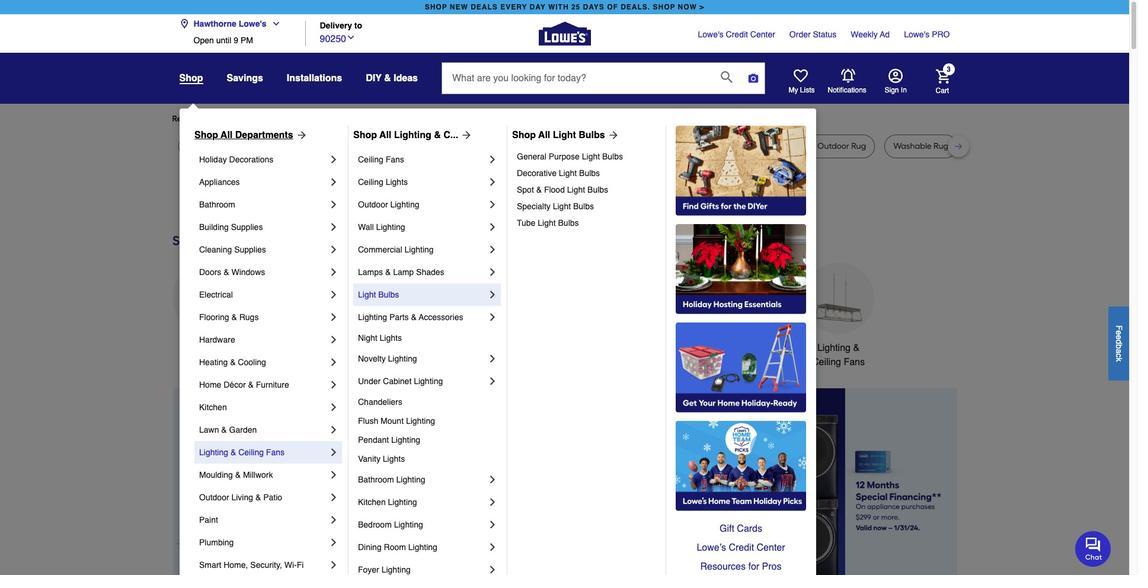 Task type: locate. For each thing, give the bounding box(es) containing it.
lowe's for lowe's pro
[[904, 30, 930, 39]]

outdoor inside outdoor living & patio link
[[199, 493, 229, 502]]

1 all from the left
[[221, 130, 233, 141]]

rug 5x8
[[187, 141, 217, 151]]

doors & windows link
[[199, 261, 328, 283]]

1 allen from the left
[[471, 141, 490, 151]]

chevron right image for kitchen lighting
[[487, 496, 499, 508]]

novelty lighting link
[[358, 348, 487, 370]]

chevron right image for foyer lighting
[[487, 564, 499, 575]]

credit up resources for pros link at the bottom right of the page
[[729, 543, 754, 553]]

lowe's home improvement lists image
[[794, 69, 808, 83]]

lights up 'novelty lighting'
[[380, 333, 402, 343]]

supplies for cleaning supplies
[[234, 245, 266, 254]]

heating
[[199, 358, 228, 367]]

kitchen lighting
[[358, 498, 417, 507]]

chevron right image for doors & windows
[[328, 266, 340, 278]]

lighting inside bathroom lighting link
[[396, 475, 426, 485]]

bulbs up specialty light bulbs link
[[588, 185, 609, 195]]

light down general purpose light bulbs
[[559, 168, 577, 178]]

1 horizontal spatial washable
[[894, 141, 932, 151]]

lowe's home improvement logo image
[[539, 7, 591, 60]]

2 shop from the left
[[353, 130, 377, 141]]

rug
[[187, 141, 202, 151], [244, 141, 259, 151], [261, 141, 276, 151], [323, 141, 338, 151], [548, 141, 563, 151], [647, 141, 662, 151], [749, 141, 764, 151], [852, 141, 867, 151], [934, 141, 949, 151]]

commercial
[[358, 245, 402, 254]]

credit
[[726, 30, 748, 39], [729, 543, 754, 553]]

0 horizontal spatial outdoor
[[199, 493, 229, 502]]

0 vertical spatial supplies
[[231, 222, 263, 232]]

2 all from the left
[[380, 130, 392, 141]]

f e e d b a c k button
[[1109, 306, 1130, 380]]

2 vertical spatial lights
[[383, 454, 405, 464]]

0 vertical spatial home
[[750, 343, 775, 353]]

security,
[[250, 560, 282, 570]]

chevron right image for outdoor living & patio
[[328, 492, 340, 503]]

2 allen from the left
[[590, 141, 608, 151]]

lowe's left pro
[[904, 30, 930, 39]]

for left pros
[[749, 562, 760, 572]]

shop
[[195, 130, 218, 141], [353, 130, 377, 141], [512, 130, 536, 141]]

1 horizontal spatial shop
[[653, 3, 676, 11]]

0 horizontal spatial all
[[221, 130, 233, 141]]

0 horizontal spatial shop
[[195, 130, 218, 141]]

vanity lights link
[[358, 450, 499, 468]]

chevron right image for under cabinet lighting
[[487, 375, 499, 387]]

&
[[384, 73, 391, 84], [434, 130, 441, 141], [537, 185, 542, 195], [224, 267, 229, 277], [385, 267, 391, 277], [232, 313, 237, 322], [411, 313, 417, 322], [854, 343, 860, 353], [230, 358, 236, 367], [248, 380, 254, 390], [221, 425, 227, 435], [231, 448, 236, 457], [235, 470, 241, 480], [256, 493, 261, 502]]

sign
[[885, 86, 899, 94]]

smart home, security, wi-fi link
[[199, 554, 328, 575]]

lowe's for lowe's credit center
[[698, 30, 724, 39]]

lists
[[800, 86, 815, 94]]

0 horizontal spatial allen
[[471, 141, 490, 151]]

shop inside "link"
[[353, 130, 377, 141]]

outdoor up wall
[[358, 200, 388, 209]]

3 all from the left
[[539, 130, 551, 141]]

and
[[492, 141, 507, 151], [610, 141, 626, 151]]

0 horizontal spatial arrow right image
[[293, 129, 308, 141]]

all down recommended searches for you
[[221, 130, 233, 141]]

0 horizontal spatial roth
[[509, 141, 526, 151]]

shop 25 days of deals by category image
[[172, 231, 957, 251]]

shop all light bulbs link
[[512, 128, 620, 142]]

kitchen inside button
[[444, 343, 476, 353]]

flooring
[[199, 313, 229, 322]]

outdoor for outdoor lighting
[[358, 200, 388, 209]]

supplies
[[231, 222, 263, 232], [234, 245, 266, 254]]

1 horizontal spatial shop
[[353, 130, 377, 141]]

roth up decorative light bulbs link at the top
[[628, 141, 645, 151]]

0 vertical spatial lights
[[386, 177, 408, 187]]

camera image
[[748, 72, 760, 84]]

roth up general
[[509, 141, 526, 151]]

all inside "link"
[[380, 130, 392, 141]]

lighting inside under cabinet lighting link
[[414, 377, 443, 386]]

1 vertical spatial lights
[[380, 333, 402, 343]]

0 vertical spatial lighting & ceiling fans
[[812, 343, 865, 368]]

novelty lighting
[[358, 354, 417, 364]]

chandeliers link
[[358, 393, 499, 412]]

lighting inside lighting & ceiling fans "button"
[[818, 343, 851, 353]]

0 horizontal spatial smart
[[199, 560, 221, 570]]

and right arrow right image
[[492, 141, 507, 151]]

commercial lighting link
[[358, 238, 487, 261]]

windows
[[232, 267, 265, 277]]

center for lowe's credit center
[[757, 543, 786, 553]]

center up pros
[[757, 543, 786, 553]]

light down recommended searches for you heading
[[553, 130, 576, 141]]

all up general
[[539, 130, 551, 141]]

order status
[[790, 30, 837, 39]]

1 horizontal spatial area
[[528, 141, 546, 151]]

area rug
[[303, 141, 338, 151]]

1 shop from the left
[[425, 3, 448, 11]]

0 vertical spatial appliances
[[199, 177, 240, 187]]

arrow left image
[[393, 492, 405, 504]]

search image
[[721, 71, 733, 83]]

1 and from the left
[[492, 141, 507, 151]]

resources for pros link
[[676, 557, 807, 575]]

chevron right image for appliances
[[328, 176, 340, 188]]

2 area from the left
[[528, 141, 546, 151]]

kitchen up bedroom
[[358, 498, 386, 507]]

electrical link
[[199, 283, 328, 306]]

25
[[572, 3, 581, 11]]

and up decorative light bulbs link at the top
[[610, 141, 626, 151]]

outdoor
[[818, 141, 850, 151]]

1 vertical spatial lighting & ceiling fans
[[199, 448, 285, 457]]

0 horizontal spatial fans
[[266, 448, 285, 457]]

chevron right image for electrical
[[328, 289, 340, 301]]

0 horizontal spatial home
[[199, 380, 221, 390]]

lighting inside lighting & ceiling fans 'link'
[[199, 448, 228, 457]]

lighting inside kitchen lighting "link"
[[388, 498, 417, 507]]

decorations for christmas
[[363, 357, 413, 368]]

2 horizontal spatial shop
[[512, 130, 536, 141]]

pendant
[[358, 435, 389, 445]]

1 horizontal spatial allen
[[590, 141, 608, 151]]

7 rug from the left
[[749, 141, 764, 151]]

0 horizontal spatial kitchen
[[199, 403, 227, 412]]

0 horizontal spatial for
[[268, 114, 278, 124]]

2 vertical spatial kitchen
[[358, 498, 386, 507]]

credit inside lowe's credit center link
[[729, 543, 754, 553]]

spot & flood light bulbs
[[517, 185, 609, 195]]

1 horizontal spatial you
[[386, 114, 399, 124]]

0 vertical spatial decorations
[[229, 155, 274, 164]]

arrow right image inside shop all departments link
[[293, 129, 308, 141]]

roth for area
[[509, 141, 526, 151]]

chevron right image for dining room lighting
[[487, 541, 499, 553]]

2 roth from the left
[[628, 141, 645, 151]]

roth
[[509, 141, 526, 151], [628, 141, 645, 151]]

1 horizontal spatial fans
[[386, 155, 404, 164]]

0 horizontal spatial lowe's
[[239, 19, 267, 28]]

2 horizontal spatial lowe's
[[904, 30, 930, 39]]

décor
[[224, 380, 246, 390]]

savings button
[[227, 68, 263, 89]]

1 shop from the left
[[195, 130, 218, 141]]

decorations
[[229, 155, 274, 164], [363, 357, 413, 368]]

lowe's home improvement cart image
[[936, 69, 950, 83]]

smart home, security, wi-fi
[[199, 560, 304, 570]]

pros
[[762, 562, 782, 572]]

None search field
[[442, 62, 766, 105]]

and for allen and roth rug
[[610, 141, 626, 151]]

arrow right image
[[293, 129, 308, 141], [605, 129, 620, 141], [935, 492, 947, 504]]

lighting inside the bedroom lighting "link"
[[394, 520, 423, 530]]

1 vertical spatial decorations
[[363, 357, 413, 368]]

light down spot & flood light bulbs
[[553, 202, 571, 211]]

bulbs up shop 25 days of deals by category image
[[558, 218, 579, 228]]

lighting inside pendant lighting link
[[391, 435, 421, 445]]

of
[[607, 3, 618, 11]]

lights for night lights
[[380, 333, 402, 343]]

bulbs down allen and roth rug
[[602, 152, 623, 161]]

1 horizontal spatial for
[[373, 114, 384, 124]]

lowe's inside 'button'
[[239, 19, 267, 28]]

foyer lighting
[[358, 565, 411, 575]]

ceiling lights link
[[358, 171, 487, 193]]

recommended searches for you heading
[[172, 113, 957, 125]]

e up b
[[1115, 335, 1124, 339]]

0 horizontal spatial decorations
[[229, 155, 274, 164]]

chevron right image for heating & cooling
[[328, 356, 340, 368]]

moulding & millwork link
[[199, 464, 328, 486]]

1 horizontal spatial outdoor
[[358, 200, 388, 209]]

1 vertical spatial kitchen
[[199, 403, 227, 412]]

1 vertical spatial appliances
[[185, 343, 231, 353]]

you left "more"
[[280, 114, 294, 124]]

plumbing
[[199, 538, 234, 547]]

you up "shop all lighting & c..."
[[386, 114, 399, 124]]

shop
[[179, 73, 203, 84]]

center left order
[[751, 30, 776, 39]]

2 horizontal spatial bathroom
[[638, 343, 679, 353]]

chevron right image for bedroom lighting
[[487, 519, 499, 531]]

building
[[199, 222, 229, 232]]

building supplies
[[199, 222, 263, 232]]

a
[[1115, 349, 1124, 353]]

decorations inside button
[[363, 357, 413, 368]]

1 vertical spatial credit
[[729, 543, 754, 553]]

0 vertical spatial kitchen
[[444, 343, 476, 353]]

get your home holiday-ready. image
[[676, 323, 807, 413]]

lamps & lamp shades link
[[358, 261, 487, 283]]

2 horizontal spatial area
[[730, 141, 747, 151]]

lowe's up pm
[[239, 19, 267, 28]]

1 roth from the left
[[509, 141, 526, 151]]

1 you from the left
[[280, 114, 294, 124]]

lighting inside "outdoor lighting" link
[[390, 200, 420, 209]]

0 horizontal spatial shop
[[425, 3, 448, 11]]

cart
[[936, 86, 950, 95]]

1 horizontal spatial smart
[[722, 343, 747, 353]]

wall
[[358, 222, 374, 232]]

tube
[[517, 218, 536, 228]]

1 horizontal spatial roth
[[628, 141, 645, 151]]

shop left new
[[425, 3, 448, 11]]

1 vertical spatial fans
[[844, 357, 865, 368]]

shop for shop all light bulbs
[[512, 130, 536, 141]]

1 horizontal spatial and
[[610, 141, 626, 151]]

cleaning supplies
[[199, 245, 266, 254]]

e up d
[[1115, 330, 1124, 335]]

cooling
[[238, 358, 266, 367]]

2 horizontal spatial all
[[539, 130, 551, 141]]

bathroom link
[[199, 193, 328, 216]]

0 vertical spatial smart
[[722, 343, 747, 353]]

1 vertical spatial bathroom
[[638, 343, 679, 353]]

appliances
[[199, 177, 240, 187], [185, 343, 231, 353]]

bulbs down the spot & flood light bulbs link
[[573, 202, 594, 211]]

now
[[678, 3, 697, 11]]

1 horizontal spatial decorations
[[363, 357, 413, 368]]

2 vertical spatial fans
[[266, 448, 285, 457]]

lights for ceiling lights
[[386, 177, 408, 187]]

millwork
[[243, 470, 273, 480]]

chevron right image
[[328, 154, 340, 165], [487, 176, 499, 188], [487, 221, 499, 233], [487, 266, 499, 278], [487, 311, 499, 323], [328, 334, 340, 346], [328, 356, 340, 368], [487, 375, 499, 387], [328, 379, 340, 391], [328, 469, 340, 481], [328, 492, 340, 503], [487, 496, 499, 508], [328, 514, 340, 526], [328, 559, 340, 571], [487, 564, 499, 575]]

arrow right image
[[459, 129, 473, 141]]

1 horizontal spatial lowe's
[[698, 30, 724, 39]]

light down decorative light bulbs link at the top
[[567, 185, 585, 195]]

0 vertical spatial credit
[[726, 30, 748, 39]]

lighting inside the wall lighting link
[[376, 222, 405, 232]]

credit inside lowe's credit center link
[[726, 30, 748, 39]]

new
[[450, 3, 468, 11]]

kitchen up lawn on the left bottom
[[199, 403, 227, 412]]

0 horizontal spatial area
[[303, 141, 321, 151]]

decorative light bulbs link
[[517, 165, 658, 181]]

you
[[280, 114, 294, 124], [386, 114, 399, 124]]

arrow right image inside shop all light bulbs link
[[605, 129, 620, 141]]

lights for vanity lights
[[383, 454, 405, 464]]

foyer lighting link
[[358, 559, 487, 575]]

lights down pendant lighting
[[383, 454, 405, 464]]

lowe's down >
[[698, 30, 724, 39]]

decorations down the rug rug
[[229, 155, 274, 164]]

2 washable from the left
[[894, 141, 932, 151]]

you inside "link"
[[386, 114, 399, 124]]

kitchen link
[[199, 396, 328, 419]]

0 horizontal spatial lighting & ceiling fans
[[199, 448, 285, 457]]

lighting inside "lighting parts & accessories" link
[[358, 313, 387, 322]]

dining room lighting link
[[358, 536, 487, 559]]

2 shop from the left
[[653, 3, 676, 11]]

bulbs up parts
[[378, 290, 399, 299]]

1 horizontal spatial home
[[750, 343, 775, 353]]

shop up 5x8
[[195, 130, 218, 141]]

diy & ideas
[[366, 73, 418, 84]]

for up departments
[[268, 114, 278, 124]]

2 you from the left
[[386, 114, 399, 124]]

you for more suggestions for you
[[386, 114, 399, 124]]

decorations down christmas at the left bottom of page
[[363, 357, 413, 368]]

chevron right image
[[487, 154, 499, 165], [328, 176, 340, 188], [328, 199, 340, 211], [487, 199, 499, 211], [328, 221, 340, 233], [328, 244, 340, 256], [487, 244, 499, 256], [328, 266, 340, 278], [328, 289, 340, 301], [487, 289, 499, 301], [328, 311, 340, 323], [487, 353, 499, 365], [328, 401, 340, 413], [328, 424, 340, 436], [328, 447, 340, 458], [487, 474, 499, 486], [487, 519, 499, 531], [328, 537, 340, 549], [487, 541, 499, 553]]

supplies for building supplies
[[231, 222, 263, 232]]

0 horizontal spatial washable
[[689, 141, 728, 151]]

0 vertical spatial outdoor
[[358, 200, 388, 209]]

1 vertical spatial outdoor
[[199, 493, 229, 502]]

chat invite button image
[[1076, 531, 1112, 567]]

1 vertical spatial smart
[[199, 560, 221, 570]]

washable for washable rug
[[894, 141, 932, 151]]

8 rug from the left
[[852, 141, 867, 151]]

0 horizontal spatial and
[[492, 141, 507, 151]]

1 horizontal spatial all
[[380, 130, 392, 141]]

0 horizontal spatial you
[[280, 114, 294, 124]]

holiday hosting essentials. image
[[676, 224, 807, 314]]

kitchen faucets button
[[443, 263, 514, 355]]

pro
[[932, 30, 950, 39]]

arrow right image for shop all light bulbs
[[605, 129, 620, 141]]

all for departments
[[221, 130, 233, 141]]

lighting inside novelty lighting link
[[388, 354, 417, 364]]

allen right desk
[[471, 141, 490, 151]]

recommended searches for you
[[172, 114, 294, 124]]

smart inside button
[[722, 343, 747, 353]]

you for recommended searches for you
[[280, 114, 294, 124]]

2 e from the top
[[1115, 335, 1124, 339]]

general purpose light bulbs
[[517, 152, 623, 161]]

kitchen inside "link"
[[358, 498, 386, 507]]

2 horizontal spatial kitchen
[[444, 343, 476, 353]]

credit for lowe's
[[726, 30, 748, 39]]

home inside "link"
[[199, 380, 221, 390]]

outdoor down moulding
[[199, 493, 229, 502]]

appliances down 'holiday'
[[199, 177, 240, 187]]

sign in button
[[885, 69, 907, 95]]

chevron right image for lamps & lamp shades
[[487, 266, 499, 278]]

for for suggestions
[[373, 114, 384, 124]]

location image
[[179, 19, 189, 28]]

shop left now
[[653, 3, 676, 11]]

all up furniture
[[380, 130, 392, 141]]

1 horizontal spatial arrow right image
[[605, 129, 620, 141]]

appliances up heating in the left of the page
[[185, 343, 231, 353]]

shop up allen and roth area rug
[[512, 130, 536, 141]]

night lights
[[358, 333, 402, 343]]

f
[[1115, 325, 1124, 330]]

shop for shop all lighting & c...
[[353, 130, 377, 141]]

shop button
[[179, 72, 203, 84]]

shop
[[425, 3, 448, 11], [653, 3, 676, 11]]

outdoor lighting link
[[358, 193, 487, 216]]

bathroom
[[199, 200, 235, 209], [638, 343, 679, 353], [358, 475, 394, 485]]

0 vertical spatial bathroom
[[199, 200, 235, 209]]

kitchen for kitchen lighting
[[358, 498, 386, 507]]

allen up decorative light bulbs link at the top
[[590, 141, 608, 151]]

for up furniture
[[373, 114, 384, 124]]

2 and from the left
[[610, 141, 626, 151]]

chevron down image
[[267, 19, 281, 28]]

credit up 'search' image
[[726, 30, 748, 39]]

night
[[358, 333, 378, 343]]

center for lowe's credit center
[[751, 30, 776, 39]]

1 washable from the left
[[689, 141, 728, 151]]

1 horizontal spatial kitchen
[[358, 498, 386, 507]]

shop for shop all departments
[[195, 130, 218, 141]]

chevron right image for paint
[[328, 514, 340, 526]]

2 horizontal spatial fans
[[844, 357, 865, 368]]

day
[[530, 3, 546, 11]]

bedroom lighting
[[358, 520, 423, 530]]

lowe's wishes you and your family a happy hanukkah. image
[[172, 189, 957, 219]]

for inside "link"
[[373, 114, 384, 124]]

lighting & ceiling fans link
[[199, 441, 328, 464]]

1 horizontal spatial bathroom
[[358, 475, 394, 485]]

lights up outdoor lighting
[[386, 177, 408, 187]]

fans inside "button"
[[844, 357, 865, 368]]

supplies up cleaning supplies
[[231, 222, 263, 232]]

days
[[583, 3, 605, 11]]

1 vertical spatial home
[[199, 380, 221, 390]]

center
[[751, 30, 776, 39], [757, 543, 786, 553]]

smart home button
[[713, 263, 784, 355]]

3 shop from the left
[[512, 130, 536, 141]]

chevron right image for plumbing
[[328, 537, 340, 549]]

smart for smart home
[[722, 343, 747, 353]]

wall lighting link
[[358, 216, 487, 238]]

1 horizontal spatial lighting & ceiling fans
[[812, 343, 865, 368]]

gift cards link
[[676, 519, 807, 538]]

0 vertical spatial center
[[751, 30, 776, 39]]

home
[[750, 343, 775, 353], [199, 380, 221, 390]]

chevron right image for ceiling fans
[[487, 154, 499, 165]]

supplies up windows
[[234, 245, 266, 254]]

chevron down image
[[346, 32, 356, 42]]

ceiling inside lighting & ceiling fans 'link'
[[238, 448, 264, 457]]

outdoor inside "outdoor lighting" link
[[358, 200, 388, 209]]

for
[[268, 114, 278, 124], [373, 114, 384, 124], [749, 562, 760, 572]]

shop down the more suggestions for you "link"
[[353, 130, 377, 141]]

kitchen for kitchen
[[199, 403, 227, 412]]

smart for smart home, security, wi-fi
[[199, 560, 221, 570]]

1 vertical spatial supplies
[[234, 245, 266, 254]]

kitchen left faucets
[[444, 343, 476, 353]]

1 vertical spatial center
[[757, 543, 786, 553]]



Task type: vqa. For each thing, say whether or not it's contained in the screenshot.
outdoor link
no



Task type: describe. For each thing, give the bounding box(es) containing it.
2 horizontal spatial for
[[749, 562, 760, 572]]

allen for allen and roth rug
[[590, 141, 608, 151]]

ceiling inside lighting & ceiling fans
[[812, 357, 841, 368]]

lowe's home improvement account image
[[889, 69, 903, 83]]

ceiling inside ceiling fans link
[[358, 155, 384, 164]]

lighting inside flush mount lighting link
[[406, 416, 435, 426]]

c
[[1115, 353, 1124, 357]]

lawn & garden
[[199, 425, 257, 435]]

chevron right image for bathroom lighting
[[487, 474, 499, 486]]

lowe's home team holiday picks. image
[[676, 421, 807, 511]]

lighting inside "dining room lighting" link
[[408, 543, 438, 552]]

credit for lowe's
[[729, 543, 754, 553]]

bedroom
[[358, 520, 392, 530]]

flood
[[544, 185, 565, 195]]

9 rug from the left
[[934, 141, 949, 151]]

allen for allen and roth area rug
[[471, 141, 490, 151]]

for for searches
[[268, 114, 278, 124]]

chevron right image for flooring & rugs
[[328, 311, 340, 323]]

lawn
[[199, 425, 219, 435]]

my lists link
[[789, 69, 815, 95]]

rug rug
[[244, 141, 276, 151]]

chevron right image for lighting parts & accessories
[[487, 311, 499, 323]]

more
[[304, 114, 323, 124]]

light up decorative light bulbs link at the top
[[582, 152, 600, 161]]

& inside "link"
[[434, 130, 441, 141]]

3 rug from the left
[[261, 141, 276, 151]]

notifications
[[828, 86, 867, 94]]

shop all lighting & c...
[[353, 130, 459, 141]]

all for light
[[539, 130, 551, 141]]

weekly ad link
[[851, 28, 890, 40]]

vanity lights
[[358, 454, 405, 464]]

up to 30 percent off select major appliances. plus, save up to an extra $750 on major appliances. image
[[383, 388, 957, 575]]

installations
[[287, 73, 342, 84]]

Search Query text field
[[442, 63, 712, 94]]

lowe's credit center link
[[698, 28, 776, 40]]

under
[[358, 377, 381, 386]]

open
[[194, 36, 214, 45]]

status
[[813, 30, 837, 39]]

with
[[548, 3, 569, 11]]

lowe's credit center
[[698, 30, 776, 39]]

order status link
[[790, 28, 837, 40]]

chevron right image for commercial lighting
[[487, 244, 499, 256]]

open until 9 pm
[[194, 36, 253, 45]]

chevron right image for home décor & furniture
[[328, 379, 340, 391]]

home inside button
[[750, 343, 775, 353]]

chandeliers
[[358, 397, 402, 407]]

chevron right image for light bulbs
[[487, 289, 499, 301]]

kitchen faucets
[[444, 343, 512, 353]]

kitchen for kitchen faucets
[[444, 343, 476, 353]]

2 vertical spatial bathroom
[[358, 475, 394, 485]]

paint link
[[199, 509, 328, 531]]

lighting inside shop all lighting & c... "link"
[[394, 130, 432, 141]]

lawn & garden link
[[199, 419, 328, 441]]

until
[[216, 36, 231, 45]]

lowe's pro link
[[904, 28, 950, 40]]

dining
[[358, 543, 382, 552]]

all for lighting
[[380, 130, 392, 141]]

roth for rug
[[628, 141, 645, 151]]

chevron right image for bathroom
[[328, 199, 340, 211]]

>
[[700, 3, 705, 11]]

flooring & rugs
[[199, 313, 259, 322]]

room
[[384, 543, 406, 552]]

chevron right image for cleaning supplies
[[328, 244, 340, 256]]

chevron right image for ceiling lights
[[487, 176, 499, 188]]

bathroom lighting
[[358, 475, 426, 485]]

& inside "button"
[[854, 343, 860, 353]]

ceiling inside ceiling lights link
[[358, 177, 384, 187]]

0 vertical spatial fans
[[386, 155, 404, 164]]

bulbs up general purpose light bulbs link on the top of the page
[[579, 130, 605, 141]]

bulbs down general purpose light bulbs link on the top of the page
[[579, 168, 600, 178]]

novelty
[[358, 354, 386, 364]]

find gifts for the diyer. image
[[676, 126, 807, 216]]

b
[[1115, 344, 1124, 349]]

and for allen and roth area rug
[[492, 141, 507, 151]]

1 area from the left
[[303, 141, 321, 151]]

chevron right image for smart home, security, wi-fi
[[328, 559, 340, 571]]

home décor & furniture
[[199, 380, 289, 390]]

decorations for holiday
[[229, 155, 274, 164]]

ceiling lights
[[358, 177, 408, 187]]

purpose
[[549, 152, 580, 161]]

2 rug from the left
[[244, 141, 259, 151]]

chevron right image for lighting & ceiling fans
[[328, 447, 340, 458]]

tube light bulbs link
[[517, 215, 658, 231]]

bathroom inside button
[[638, 343, 679, 353]]

bathroom button
[[623, 263, 694, 355]]

c...
[[444, 130, 459, 141]]

6 rug from the left
[[647, 141, 662, 151]]

moulding & millwork
[[199, 470, 273, 480]]

fans inside 'link'
[[266, 448, 285, 457]]

4 rug from the left
[[323, 141, 338, 151]]

chevron right image for kitchen
[[328, 401, 340, 413]]

faucets
[[479, 343, 512, 353]]

lighting inside foyer lighting link
[[382, 565, 411, 575]]

chevron right image for outdoor lighting
[[487, 199, 499, 211]]

christmas decorations button
[[353, 263, 424, 369]]

chevron right image for hardware
[[328, 334, 340, 346]]

25 days of deals. don't miss deals every day. same-day delivery on in-stock orders placed by 2 p m. image
[[172, 388, 364, 575]]

holiday decorations
[[199, 155, 274, 164]]

flooring & rugs link
[[199, 306, 328, 329]]

lighting & ceiling fans inside 'link'
[[199, 448, 285, 457]]

deals
[[471, 3, 498, 11]]

savings
[[227, 73, 263, 84]]

wi-
[[284, 560, 297, 570]]

1 rug from the left
[[187, 141, 202, 151]]

departments
[[235, 130, 293, 141]]

arrow right image for shop all departments
[[293, 129, 308, 141]]

d
[[1115, 339, 1124, 344]]

& inside 'button'
[[384, 73, 391, 84]]

shop all departments link
[[195, 128, 308, 142]]

pm
[[241, 36, 253, 45]]

bedroom lighting link
[[358, 514, 487, 536]]

furniture
[[256, 380, 289, 390]]

allen and roth rug
[[590, 141, 662, 151]]

building supplies link
[[199, 216, 328, 238]]

chevron right image for lawn & garden
[[328, 424, 340, 436]]

light bulbs
[[358, 290, 399, 299]]

shop all light bulbs
[[512, 130, 605, 141]]

every
[[501, 3, 527, 11]]

2 horizontal spatial arrow right image
[[935, 492, 947, 504]]

5 rug from the left
[[548, 141, 563, 151]]

garden
[[229, 425, 257, 435]]

lighting & ceiling fans inside "button"
[[812, 343, 865, 368]]

hawthorne lowe's button
[[179, 12, 286, 36]]

mount
[[381, 416, 404, 426]]

0 horizontal spatial bathroom
[[199, 200, 235, 209]]

ideas
[[394, 73, 418, 84]]

to
[[355, 21, 362, 31]]

recommended
[[172, 114, 229, 124]]

appliances inside button
[[185, 343, 231, 353]]

accessories
[[419, 313, 463, 322]]

appliances inside "link"
[[199, 177, 240, 187]]

heating & cooling link
[[199, 351, 328, 374]]

delivery
[[320, 21, 352, 31]]

light down specialty light bulbs
[[538, 218, 556, 228]]

lowe's home improvement notification center image
[[841, 69, 855, 83]]

washable for washable area rug
[[689, 141, 728, 151]]

3
[[947, 65, 951, 74]]

lighting inside commercial lighting link
[[405, 245, 434, 254]]

chevron right image for wall lighting
[[487, 221, 499, 233]]

outdoor for outdoor living & patio
[[199, 493, 229, 502]]

moulding
[[199, 470, 233, 480]]

spot & flood light bulbs link
[[517, 181, 658, 198]]

3 area from the left
[[730, 141, 747, 151]]

chevron right image for building supplies
[[328, 221, 340, 233]]

christmas
[[367, 343, 409, 353]]

outdoor living & patio
[[199, 493, 282, 502]]

cards
[[737, 524, 763, 534]]

diy & ideas button
[[366, 68, 418, 89]]

electrical
[[199, 290, 233, 299]]

christmas decorations
[[363, 343, 413, 368]]

chevron right image for holiday decorations
[[328, 154, 340, 165]]

chevron right image for moulding & millwork
[[328, 469, 340, 481]]

allen and roth area rug
[[471, 141, 563, 151]]

hawthorne lowe's
[[194, 19, 267, 28]]

1 e from the top
[[1115, 330, 1124, 335]]

light down lamps
[[358, 290, 376, 299]]

chevron right image for novelty lighting
[[487, 353, 499, 365]]

paint
[[199, 515, 218, 525]]



